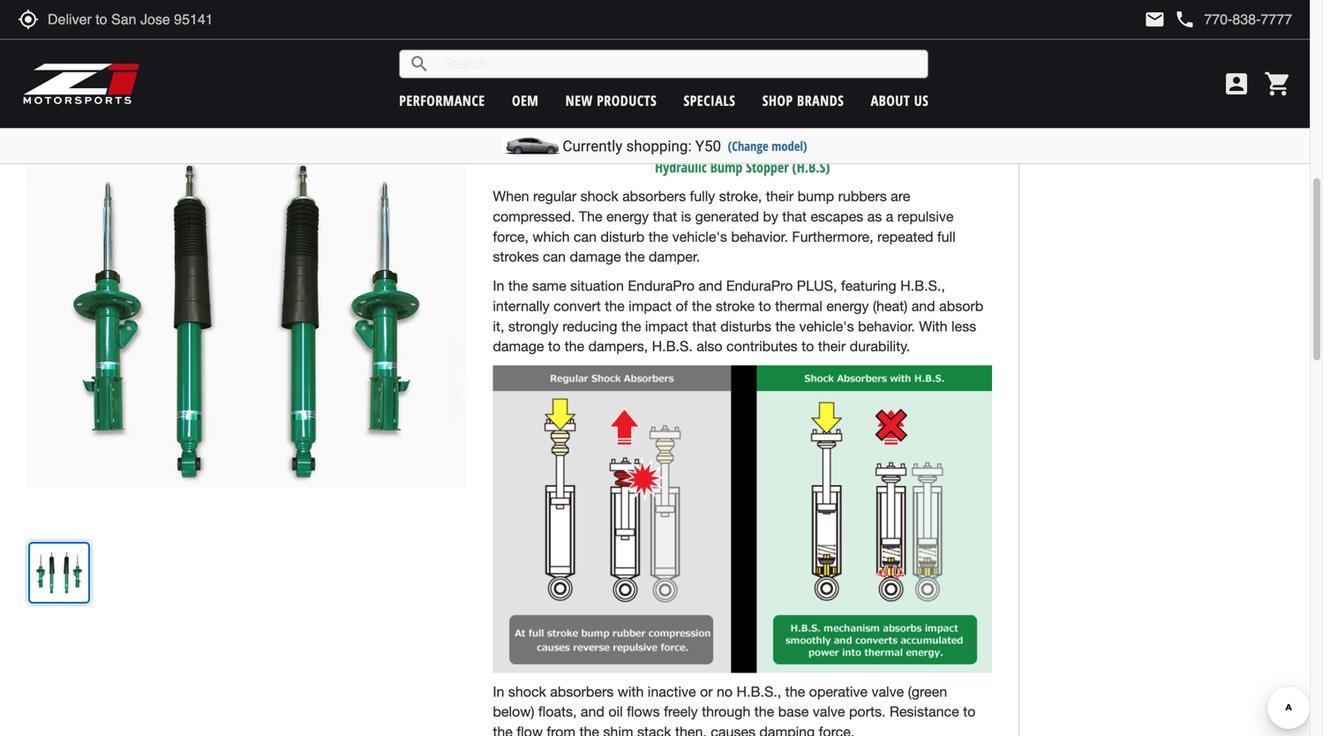 Task type: locate. For each thing, give the bounding box(es) containing it.
the left stroke
[[692, 298, 712, 314]]

damping inside the exhibiting a stable viscosity in a broad temperature range, the high- performance damper oil sustains smooth strokes and a reliable damping force under all kinds of circumstances. it has excellent anti-foaming properties that protect it from cavitation (bubble-forming), and is resistant to overheating, so that it works noiselessly even on rough roads. the damper oil keeps up its superior performance long-term, because it is also resistant to deterioration over time.
[[894, 29, 950, 45]]

to inside in shock absorbers with inactive or no h.b.s., the operative valve (green below) floats, and oil flows freely through the base valve ports. resistance to the flow from the shim stack then, causes damping force.
[[964, 704, 976, 720]]

1 vertical spatial is
[[771, 110, 782, 126]]

absorbers up floats,
[[550, 684, 614, 700]]

behavior. down (heat)
[[859, 318, 916, 335]]

disturbs
[[721, 318, 772, 335]]

2 horizontal spatial oil
[[865, 89, 880, 106]]

1 vertical spatial resistant
[[815, 110, 869, 126]]

performance
[[493, 29, 573, 45], [399, 91, 485, 110], [549, 110, 629, 126]]

that
[[955, 49, 979, 65], [493, 89, 517, 106], [653, 208, 678, 225], [783, 208, 807, 225], [693, 318, 717, 335]]

that down stroke
[[693, 318, 717, 335]]

its
[[946, 89, 960, 106]]

0 vertical spatial absorbers
[[623, 188, 686, 205]]

also right h.b.s. at the top of page
[[697, 338, 723, 355]]

2 vertical spatial is
[[681, 208, 692, 225]]

1 vertical spatial it
[[521, 89, 529, 106]]

0 horizontal spatial oil
[[609, 704, 623, 720]]

(green
[[908, 684, 948, 700]]

convert
[[554, 298, 601, 314]]

0 vertical spatial strokes
[[756, 29, 802, 45]]

1 horizontal spatial their
[[818, 338, 846, 355]]

vehicle's inside the when regular shock absorbers fully stroke, their bump rubbers are compressed. the energy that is generated by that escapes as a repulsive force, which can disturb the vehicle's behavior. furthermore, repeated full strokes can damage the damper.
[[673, 229, 728, 245]]

keeps
[[884, 89, 922, 106]]

0 horizontal spatial behavior.
[[732, 229, 789, 245]]

2 horizontal spatial it
[[760, 110, 767, 126]]

1 in from the top
[[493, 278, 505, 294]]

long-
[[633, 110, 666, 126]]

1 horizontal spatial oil
[[630, 29, 644, 45]]

the down situation
[[605, 298, 625, 314]]

their
[[766, 188, 794, 205], [818, 338, 846, 355]]

1 horizontal spatial absorbers
[[623, 188, 686, 205]]

their inside in the same situation endurapro and endurapro plus, featuring h.b.s., internally convert the impact of the stroke to thermal energy (heat) and absorb it, strongly reducing the impact that disturbs the vehicle's behavior. with less damage to the dampers, h.b.s. also contributes to their durability.
[[818, 338, 846, 355]]

a down range, at the top right
[[834, 29, 841, 45]]

1 vertical spatial strokes
[[493, 249, 539, 265]]

0 vertical spatial is
[[792, 69, 802, 86]]

damper down anti- at the top of the page
[[813, 89, 861, 106]]

0 horizontal spatial strokes
[[493, 249, 539, 265]]

2 in from the top
[[493, 684, 505, 700]]

escapes
[[811, 208, 864, 225]]

the up base
[[786, 684, 806, 700]]

thermal
[[776, 298, 823, 314]]

energy up the disturb at the left top of page
[[607, 208, 649, 225]]

0 vertical spatial it
[[542, 69, 550, 86]]

overheating,
[[880, 69, 958, 86]]

(change model) link
[[728, 137, 808, 155]]

1 horizontal spatial it
[[542, 69, 550, 86]]

1 vertical spatial shock
[[509, 684, 547, 700]]

0 horizontal spatial can
[[543, 249, 566, 265]]

from inside in shock absorbers with inactive or no h.b.s., the operative valve (green below) floats, and oil flows freely through the base valve ports. resistance to the flow from the shim stack then, causes damping force.
[[547, 724, 576, 737]]

energy down featuring
[[827, 298, 869, 314]]

and
[[806, 29, 830, 45], [764, 69, 788, 86], [699, 278, 723, 294], [912, 298, 936, 314], [581, 704, 605, 720]]

excellent
[[743, 49, 800, 65]]

damping up properties
[[894, 29, 950, 45]]

0 vertical spatial h.b.s.,
[[901, 278, 946, 294]]

rubbers
[[839, 188, 887, 205]]

currently
[[563, 137, 623, 155]]

noiselessly
[[575, 89, 644, 106]]

0 vertical spatial can
[[574, 229, 597, 245]]

plus,
[[797, 278, 838, 294]]

broad
[[698, 9, 735, 25]]

hydraulic bump stopper (h.b.s)
[[655, 157, 831, 176]]

vehicle's down thermal
[[800, 318, 855, 335]]

0 vertical spatial in
[[493, 278, 505, 294]]

0 vertical spatial from
[[554, 69, 582, 86]]

h.b.s., inside in the same situation endurapro and endurapro plus, featuring h.b.s., internally convert the impact of the stroke to thermal energy (heat) and absorb it, strongly reducing the impact that disturbs the vehicle's behavior. with less damage to the dampers, h.b.s. also contributes to their durability.
[[901, 278, 946, 294]]

specials link
[[684, 91, 736, 110]]

0 horizontal spatial endurapro
[[628, 278, 695, 294]]

0 vertical spatial the
[[785, 89, 809, 106]]

performance down search on the left top of the page
[[399, 91, 485, 110]]

and up with
[[912, 298, 936, 314]]

1 vertical spatial behavior.
[[859, 318, 916, 335]]

0 horizontal spatial h.b.s.,
[[737, 684, 782, 700]]

0 horizontal spatial damping
[[760, 724, 815, 737]]

viscosity
[[613, 9, 667, 25]]

1 horizontal spatial behavior.
[[859, 318, 916, 335]]

and down excellent
[[764, 69, 788, 86]]

also inside the exhibiting a stable viscosity in a broad temperature range, the high- performance damper oil sustains smooth strokes and a reliable damping force under all kinds of circumstances. it has excellent anti-foaming properties that protect it from cavitation (bubble-forming), and is resistant to overheating, so that it works noiselessly even on rough roads. the damper oil keeps up its superior performance long-term, because it is also resistant to deterioration over time.
[[785, 110, 811, 126]]

1 horizontal spatial damage
[[570, 249, 621, 265]]

damage inside the when regular shock absorbers fully stroke, their bump rubbers are compressed. the energy that is generated by that escapes as a repulsive force, which can disturb the vehicle's behavior. furthermore, repeated full strokes can damage the damper.
[[570, 249, 621, 265]]

0 horizontal spatial it
[[521, 89, 529, 106]]

0 horizontal spatial energy
[[607, 208, 649, 225]]

damping down base
[[760, 724, 815, 737]]

1 vertical spatial from
[[547, 724, 576, 737]]

1 horizontal spatial of
[[676, 298, 688, 314]]

disturb
[[601, 229, 645, 245]]

a right the as
[[886, 208, 894, 225]]

1 vertical spatial absorbers
[[550, 684, 614, 700]]

1 vertical spatial vehicle's
[[800, 318, 855, 335]]

sustains
[[648, 29, 700, 45]]

0 vertical spatial their
[[766, 188, 794, 205]]

oil up shim
[[609, 704, 623, 720]]

from down floats,
[[547, 724, 576, 737]]

it down roads. at the top
[[760, 110, 767, 126]]

resistance
[[890, 704, 960, 720]]

can down which
[[543, 249, 566, 265]]

floats,
[[539, 704, 577, 720]]

in inside in the same situation endurapro and endurapro plus, featuring h.b.s., internally convert the impact of the stroke to thermal energy (heat) and absorb it, strongly reducing the impact that disturbs the vehicle's behavior. with less damage to the dampers, h.b.s. also contributes to their durability.
[[493, 278, 505, 294]]

resistant left about
[[815, 110, 869, 126]]

1 horizontal spatial h.b.s.,
[[901, 278, 946, 294]]

1 vertical spatial also
[[697, 338, 723, 355]]

anti-
[[804, 49, 832, 65]]

1 horizontal spatial damper
[[813, 89, 861, 106]]

valve
[[872, 684, 905, 700], [813, 704, 846, 720]]

is up shop brands
[[792, 69, 802, 86]]

which
[[533, 229, 570, 245]]

(heat)
[[873, 298, 908, 314]]

the down thermal
[[776, 318, 796, 335]]

1 horizontal spatial can
[[574, 229, 597, 245]]

0 horizontal spatial the
[[579, 208, 603, 225]]

on
[[682, 89, 698, 106]]

repulsive
[[898, 208, 954, 225]]

1 vertical spatial their
[[818, 338, 846, 355]]

currently shopping: y50 (change model)
[[563, 137, 808, 155]]

h.b.s., up (heat)
[[901, 278, 946, 294]]

in inside in shock absorbers with inactive or no h.b.s., the operative valve (green below) floats, and oil flows freely through the base valve ports. resistance to the flow from the shim stack then, causes damping force.
[[493, 684, 505, 700]]

it up superior
[[521, 89, 529, 106]]

y50
[[696, 137, 722, 155]]

in up below)
[[493, 684, 505, 700]]

h.b.s., inside in shock absorbers with inactive or no h.b.s., the operative valve (green below) floats, and oil flows freely through the base valve ports. resistance to the flow from the shim stack then, causes damping force.
[[737, 684, 782, 700]]

stable
[[571, 9, 609, 25]]

endurapro up stroke
[[727, 278, 793, 294]]

oil left keeps
[[865, 89, 880, 106]]

0 horizontal spatial absorbers
[[550, 684, 614, 700]]

1 vertical spatial the
[[579, 208, 603, 225]]

z1 motorsports logo image
[[22, 62, 141, 106]]

that inside in the same situation endurapro and endurapro plus, featuring h.b.s., internally convert the impact of the stroke to thermal energy (heat) and absorb it, strongly reducing the impact that disturbs the vehicle's behavior. with less damage to the dampers, h.b.s. also contributes to their durability.
[[693, 318, 717, 335]]

1 horizontal spatial shock
[[581, 188, 619, 205]]

their up by
[[766, 188, 794, 205]]

damage down strongly
[[493, 338, 544, 355]]

behavior. down by
[[732, 229, 789, 245]]

the right roads. at the top
[[785, 89, 809, 106]]

account_box link
[[1219, 70, 1256, 98]]

damper
[[577, 29, 626, 45], [813, 89, 861, 106]]

is down fully
[[681, 208, 692, 225]]

h.b.s.,
[[901, 278, 946, 294], [737, 684, 782, 700]]

shim
[[604, 724, 634, 737]]

0 vertical spatial damping
[[894, 29, 950, 45]]

a
[[559, 9, 567, 25], [686, 9, 694, 25], [834, 29, 841, 45], [886, 208, 894, 225]]

resistant
[[806, 69, 859, 86], [815, 110, 869, 126]]

bump
[[798, 188, 835, 205]]

valve up force.
[[813, 704, 846, 720]]

search
[[409, 53, 430, 75]]

is
[[792, 69, 802, 86], [771, 110, 782, 126], [681, 208, 692, 225]]

0 vertical spatial shock
[[581, 188, 619, 205]]

exhibiting a stable viscosity in a broad temperature range, the high- performance damper oil sustains smooth strokes and a reliable damping force under all kinds of circumstances. it has excellent anti-foaming properties that protect it from cavitation (bubble-forming), and is resistant to overheating, so that it works noiselessly even on rough roads. the damper oil keeps up its superior performance long-term, because it is also resistant to deterioration over time.
[[493, 9, 985, 146]]

0 horizontal spatial also
[[697, 338, 723, 355]]

0 horizontal spatial their
[[766, 188, 794, 205]]

1 horizontal spatial also
[[785, 110, 811, 126]]

stopper
[[747, 157, 789, 176]]

shock inside the when regular shock absorbers fully stroke, their bump rubbers are compressed. the energy that is generated by that escapes as a repulsive force, which can disturb the vehicle's behavior. furthermore, repeated full strokes can damage the damper.
[[581, 188, 619, 205]]

strokes down the force,
[[493, 249, 539, 265]]

model)
[[772, 137, 808, 155]]

shock up below)
[[509, 684, 547, 700]]

absorbers
[[623, 188, 686, 205], [550, 684, 614, 700]]

1 horizontal spatial endurapro
[[727, 278, 793, 294]]

stroke,
[[720, 188, 762, 205]]

below)
[[493, 704, 535, 720]]

1 vertical spatial h.b.s.,
[[737, 684, 782, 700]]

0 horizontal spatial shock
[[509, 684, 547, 700]]

0 vertical spatial valve
[[872, 684, 905, 700]]

in up internally
[[493, 278, 505, 294]]

0 horizontal spatial of
[[589, 49, 601, 65]]

1 vertical spatial of
[[676, 298, 688, 314]]

vehicle's up damper.
[[673, 229, 728, 245]]

1 vertical spatial energy
[[827, 298, 869, 314]]

rough
[[701, 89, 738, 106]]

the inside the exhibiting a stable viscosity in a broad temperature range, the high- performance damper oil sustains smooth strokes and a reliable damping force under all kinds of circumstances. it has excellent anti-foaming properties that protect it from cavitation (bubble-forming), and is resistant to overheating, so that it works noiselessly even on rough roads. the damper oil keeps up its superior performance long-term, because it is also resistant to deterioration over time.
[[785, 89, 809, 106]]

1 vertical spatial damage
[[493, 338, 544, 355]]

from inside the exhibiting a stable viscosity in a broad temperature range, the high- performance damper oil sustains smooth strokes and a reliable damping force under all kinds of circumstances. it has excellent anti-foaming properties that protect it from cavitation (bubble-forming), and is resistant to overheating, so that it works noiselessly even on rough roads. the damper oil keeps up its superior performance long-term, because it is also resistant to deterioration over time.
[[554, 69, 582, 86]]

and up shim
[[581, 704, 605, 720]]

about us link
[[871, 91, 929, 110]]

oem link
[[512, 91, 539, 110]]

of right kinds
[[589, 49, 601, 65]]

damage up situation
[[570, 249, 621, 265]]

0 horizontal spatial valve
[[813, 704, 846, 720]]

to down thermal
[[802, 338, 815, 355]]

absorbers down hydraulic
[[623, 188, 686, 205]]

also up model)
[[785, 110, 811, 126]]

to down foaming
[[863, 69, 876, 86]]

0 horizontal spatial is
[[681, 208, 692, 225]]

resistant down anti- at the top of the page
[[806, 69, 859, 86]]

to
[[863, 69, 876, 86], [873, 110, 885, 126], [759, 298, 772, 314], [548, 338, 561, 355], [802, 338, 815, 355], [964, 704, 976, 720]]

from down kinds
[[554, 69, 582, 86]]

can right which
[[574, 229, 597, 245]]

behavior. inside in the same situation endurapro and endurapro plus, featuring h.b.s., internally convert the impact of the stroke to thermal energy (heat) and absorb it, strongly reducing the impact that disturbs the vehicle's behavior. with less damage to the dampers, h.b.s. also contributes to their durability.
[[859, 318, 916, 335]]

and up anti- at the top of the page
[[806, 29, 830, 45]]

1 horizontal spatial damping
[[894, 29, 950, 45]]

0 vertical spatial impact
[[629, 298, 672, 314]]

2 vertical spatial oil
[[609, 704, 623, 720]]

deterioration
[[889, 110, 969, 126]]

1 horizontal spatial the
[[785, 89, 809, 106]]

is down roads. at the top
[[771, 110, 782, 126]]

force.
[[819, 724, 855, 737]]

oil down viscosity at top
[[630, 29, 644, 45]]

their left durability.
[[818, 338, 846, 355]]

oil
[[630, 29, 644, 45], [865, 89, 880, 106], [609, 704, 623, 720]]

energy
[[607, 208, 649, 225], [827, 298, 869, 314]]

1 vertical spatial in
[[493, 684, 505, 700]]

when
[[493, 188, 530, 205]]

to right resistance on the bottom
[[964, 704, 976, 720]]

damage
[[570, 249, 621, 265], [493, 338, 544, 355]]

flow
[[517, 724, 543, 737]]

my_location
[[18, 9, 39, 30]]

stroke
[[716, 298, 755, 314]]

then,
[[676, 724, 707, 737]]

specials
[[684, 91, 736, 110]]

0 vertical spatial vehicle's
[[673, 229, 728, 245]]

0 horizontal spatial damage
[[493, 338, 544, 355]]

1 vertical spatial damping
[[760, 724, 815, 737]]

1 horizontal spatial vehicle's
[[800, 318, 855, 335]]

the up the disturb at the left top of page
[[579, 208, 603, 225]]

because
[[702, 110, 756, 126]]

damper down stable
[[577, 29, 626, 45]]

force
[[954, 29, 985, 45]]

0 vertical spatial of
[[589, 49, 601, 65]]

so
[[962, 69, 977, 86]]

absorbers inside in shock absorbers with inactive or no h.b.s., the operative valve (green below) floats, and oil flows freely through the base valve ports. resistance to the flow from the shim stack then, causes damping force.
[[550, 684, 614, 700]]

endurapro down damper.
[[628, 278, 695, 294]]

operative
[[810, 684, 868, 700]]

also inside in the same situation endurapro and endurapro plus, featuring h.b.s., internally convert the impact of the stroke to thermal energy (heat) and absorb it, strongly reducing the impact that disturbs the vehicle's behavior. with less damage to the dampers, h.b.s. also contributes to their durability.
[[697, 338, 723, 355]]

0 vertical spatial also
[[785, 110, 811, 126]]

valve up the ports.
[[872, 684, 905, 700]]

1 vertical spatial damper
[[813, 89, 861, 106]]

h.b.s., right no
[[737, 684, 782, 700]]

shock right regular
[[581, 188, 619, 205]]

0 vertical spatial damage
[[570, 249, 621, 265]]

0 horizontal spatial vehicle's
[[673, 229, 728, 245]]

their inside the when regular shock absorbers fully stroke, their bump rubbers are compressed. the energy that is generated by that escapes as a repulsive force, which can disturb the vehicle's behavior. furthermore, repeated full strokes can damage the damper.
[[766, 188, 794, 205]]

shop brands
[[763, 91, 845, 110]]

0 horizontal spatial damper
[[577, 29, 626, 45]]

0 vertical spatial behavior.
[[732, 229, 789, 245]]

0 vertical spatial energy
[[607, 208, 649, 225]]

strokes down temperature
[[756, 29, 802, 45]]

it down all
[[542, 69, 550, 86]]

it
[[542, 69, 550, 86], [521, 89, 529, 106], [760, 110, 767, 126]]

properties
[[887, 49, 951, 65]]

1 vertical spatial impact
[[645, 318, 689, 335]]

1 horizontal spatial strokes
[[756, 29, 802, 45]]

1 vertical spatial oil
[[865, 89, 880, 106]]

1 horizontal spatial energy
[[827, 298, 869, 314]]

of up h.b.s. at the top of page
[[676, 298, 688, 314]]

the up reliable
[[863, 9, 883, 25]]



Task type: describe. For each thing, give the bounding box(es) containing it.
in
[[671, 9, 682, 25]]

1 vertical spatial can
[[543, 249, 566, 265]]

up
[[926, 89, 942, 106]]

1 endurapro from the left
[[628, 278, 695, 294]]

furthermore,
[[793, 229, 874, 245]]

to down keeps
[[873, 110, 885, 126]]

a inside the when regular shock absorbers fully stroke, their bump rubbers are compressed. the energy that is generated by that escapes as a repulsive force, which can disturb the vehicle's behavior. furthermore, repeated full strokes can damage the damper.
[[886, 208, 894, 225]]

(bubble-
[[651, 69, 704, 86]]

1 horizontal spatial is
[[771, 110, 782, 126]]

in for in the same situation endurapro and endurapro plus, featuring h.b.s., internally convert the impact of the stroke to thermal energy (heat) and absorb it, strongly reducing the impact that disturbs the vehicle's behavior. with less damage to the dampers, h.b.s. also contributes to their durability.
[[493, 278, 505, 294]]

of inside in the same situation endurapro and endurapro plus, featuring h.b.s., internally convert the impact of the stroke to thermal energy (heat) and absorb it, strongly reducing the impact that disturbs the vehicle's behavior. with less damage to the dampers, h.b.s. also contributes to their durability.
[[676, 298, 688, 314]]

(change
[[728, 137, 769, 155]]

compressed.
[[493, 208, 575, 225]]

damping inside in shock absorbers with inactive or no h.b.s., the operative valve (green below) floats, and oil flows freely through the base valve ports. resistance to the flow from the shim stack then, causes damping force.
[[760, 724, 815, 737]]

featuring
[[842, 278, 897, 294]]

2 vertical spatial it
[[760, 110, 767, 126]]

1 vertical spatial valve
[[813, 704, 846, 720]]

by
[[763, 208, 779, 225]]

performance up all
[[493, 29, 573, 45]]

high-
[[887, 9, 919, 25]]

the up internally
[[509, 278, 528, 294]]

the left shim
[[580, 724, 600, 737]]

with
[[920, 318, 948, 335]]

temperature
[[739, 9, 815, 25]]

time.
[[525, 130, 556, 146]]

and up stroke
[[699, 278, 723, 294]]

phone
[[1175, 9, 1196, 30]]

the left base
[[755, 704, 775, 720]]

in shock absorbers with inactive or no h.b.s., the operative valve (green below) floats, and oil flows freely through the base valve ports. resistance to the flow from the shim stack then, causes damping force.
[[493, 684, 976, 737]]

exhibiting
[[493, 9, 555, 25]]

under
[[493, 49, 530, 65]]

it,
[[493, 318, 505, 335]]

absorbers inside the when regular shock absorbers fully stroke, their bump rubbers are compressed. the energy that is generated by that escapes as a repulsive force, which can disturb the vehicle's behavior. furthermore, repeated full strokes can damage the damper.
[[623, 188, 686, 205]]

the up dampers,
[[622, 318, 642, 335]]

the up damper.
[[649, 229, 669, 245]]

situation
[[571, 278, 624, 294]]

mail
[[1145, 9, 1166, 30]]

forming),
[[704, 69, 760, 86]]

hydraulic
[[655, 157, 707, 176]]

account_box
[[1223, 70, 1251, 98]]

inactive
[[648, 684, 696, 700]]

vehicle's inside in the same situation endurapro and endurapro plus, featuring h.b.s., internally convert the impact of the stroke to thermal energy (heat) and absorb it, strongly reducing the impact that disturbs the vehicle's behavior. with less damage to the dampers, h.b.s. also contributes to their durability.
[[800, 318, 855, 335]]

about
[[871, 91, 911, 110]]

Search search field
[[430, 50, 928, 78]]

even
[[648, 89, 678, 106]]

shop
[[763, 91, 794, 110]]

0 vertical spatial resistant
[[806, 69, 859, 86]]

brands
[[798, 91, 845, 110]]

through
[[702, 704, 751, 720]]

about us
[[871, 91, 929, 110]]

damage inside in the same situation endurapro and endurapro plus, featuring h.b.s., internally convert the impact of the stroke to thermal energy (heat) and absorb it, strongly reducing the impact that disturbs the vehicle's behavior. with less damage to the dampers, h.b.s. also contributes to their durability.
[[493, 338, 544, 355]]

when regular shock absorbers fully stroke, their bump rubbers are compressed. the energy that is generated by that escapes as a repulsive force, which can disturb the vehicle's behavior. furthermore, repeated full strokes can damage the damper.
[[493, 188, 956, 265]]

it
[[705, 49, 713, 65]]

same
[[532, 278, 567, 294]]

in the same situation endurapro and endurapro plus, featuring h.b.s., internally convert the impact of the stroke to thermal energy (heat) and absorb it, strongly reducing the impact that disturbs the vehicle's behavior. with less damage to the dampers, h.b.s. also contributes to their durability.
[[493, 278, 984, 355]]

the down below)
[[493, 724, 513, 737]]

the inside the when regular shock absorbers fully stroke, their bump rubbers are compressed. the energy that is generated by that escapes as a repulsive force, which can disturb the vehicle's behavior. furthermore, repeated full strokes can damage the damper.
[[579, 208, 603, 225]]

shopping:
[[627, 137, 692, 155]]

kinds
[[551, 49, 585, 65]]

in for in shock absorbers with inactive or no h.b.s., the operative valve (green below) floats, and oil flows freely through the base valve ports. resistance to the flow from the shim stack then, causes damping force.
[[493, 684, 505, 700]]

and inside in shock absorbers with inactive or no h.b.s., the operative valve (green below) floats, and oil flows freely through the base valve ports. resistance to the flow from the shim stack then, causes damping force.
[[581, 704, 605, 720]]

of inside the exhibiting a stable viscosity in a broad temperature range, the high- performance damper oil sustains smooth strokes and a reliable damping force under all kinds of circumstances. it has excellent anti-foaming properties that protect it from cavitation (bubble-forming), and is resistant to overheating, so that it works noiselessly even on rough roads. the damper oil keeps up its superior performance long-term, because it is also resistant to deterioration over time.
[[589, 49, 601, 65]]

the down reducing at the top of the page
[[565, 338, 585, 355]]

with
[[618, 684, 644, 700]]

new products
[[566, 91, 657, 110]]

protect
[[493, 69, 538, 86]]

to up disturbs
[[759, 298, 772, 314]]

new
[[566, 91, 593, 110]]

performance up currently
[[549, 110, 629, 126]]

that up "so"
[[955, 49, 979, 65]]

strokes inside the when regular shock absorbers fully stroke, their bump rubbers are compressed. the energy that is generated by that escapes as a repulsive force, which can disturb the vehicle's behavior. furthermore, repeated full strokes can damage the damper.
[[493, 249, 539, 265]]

h.b.s.
[[652, 338, 693, 355]]

dampers,
[[589, 338, 648, 355]]

strongly
[[509, 318, 559, 335]]

is inside the when regular shock absorbers fully stroke, their bump rubbers are compressed. the energy that is generated by that escapes as a repulsive force, which can disturb the vehicle's behavior. furthermore, repeated full strokes can damage the damper.
[[681, 208, 692, 225]]

2 endurapro from the left
[[727, 278, 793, 294]]

0 vertical spatial oil
[[630, 29, 644, 45]]

shopping_cart
[[1265, 70, 1293, 98]]

term,
[[666, 110, 698, 126]]

to down strongly
[[548, 338, 561, 355]]

0 vertical spatial damper
[[577, 29, 626, 45]]

phone link
[[1175, 9, 1293, 30]]

that up damper.
[[653, 208, 678, 225]]

(h.b.s)
[[793, 157, 831, 176]]

generated
[[696, 208, 759, 225]]

roads.
[[742, 89, 781, 106]]

has
[[717, 49, 739, 65]]

energy inside the when regular shock absorbers fully stroke, their bump rubbers are compressed. the energy that is generated by that escapes as a repulsive force, which can disturb the vehicle's behavior. furthermore, repeated full strokes can damage the damper.
[[607, 208, 649, 225]]

bump
[[711, 157, 743, 176]]

us
[[915, 91, 929, 110]]

shop brands link
[[763, 91, 845, 110]]

full
[[938, 229, 956, 245]]

shock inside in shock absorbers with inactive or no h.b.s., the operative valve (green below) floats, and oil flows freely through the base valve ports. resistance to the flow from the shim stack then, causes damping force.
[[509, 684, 547, 700]]

a left stable
[[559, 9, 567, 25]]

1 horizontal spatial valve
[[872, 684, 905, 700]]

a right the in
[[686, 9, 694, 25]]

foaming
[[832, 49, 883, 65]]

smooth
[[704, 29, 752, 45]]

all
[[533, 49, 547, 65]]

the inside the exhibiting a stable viscosity in a broad temperature range, the high- performance damper oil sustains smooth strokes and a reliable damping force under all kinds of circumstances. it has excellent anti-foaming properties that protect it from cavitation (bubble-forming), and is resistant to overheating, so that it works noiselessly even on rough roads. the damper oil keeps up its superior performance long-term, because it is also resistant to deterioration over time.
[[863, 9, 883, 25]]

energy inside in the same situation endurapro and endurapro plus, featuring h.b.s., internally convert the impact of the stroke to thermal energy (heat) and absorb it, strongly reducing the impact that disturbs the vehicle's behavior. with less damage to the dampers, h.b.s. also contributes to their durability.
[[827, 298, 869, 314]]

behavior. inside the when regular shock absorbers fully stroke, their bump rubbers are compressed. the energy that is generated by that escapes as a repulsive force, which can disturb the vehicle's behavior. furthermore, repeated full strokes can damage the damper.
[[732, 229, 789, 245]]

force,
[[493, 229, 529, 245]]

products
[[597, 91, 657, 110]]

shopping_cart link
[[1260, 70, 1293, 98]]

are
[[891, 188, 911, 205]]

base
[[779, 704, 809, 720]]

absorb
[[940, 298, 984, 314]]

that right by
[[783, 208, 807, 225]]

flows
[[627, 704, 660, 720]]

reducing
[[563, 318, 618, 335]]

ports.
[[850, 704, 886, 720]]

that down protect on the top left of the page
[[493, 89, 517, 106]]

oil inside in shock absorbers with inactive or no h.b.s., the operative valve (green below) floats, and oil flows freely through the base valve ports. resistance to the flow from the shim stack then, causes damping force.
[[609, 704, 623, 720]]

or
[[700, 684, 713, 700]]

causes
[[711, 724, 756, 737]]

2 horizontal spatial is
[[792, 69, 802, 86]]

over
[[493, 130, 521, 146]]

strokes inside the exhibiting a stable viscosity in a broad temperature range, the high- performance damper oil sustains smooth strokes and a reliable damping force under all kinds of circumstances. it has excellent anti-foaming properties that protect it from cavitation (bubble-forming), and is resistant to overheating, so that it works noiselessly even on rough roads. the damper oil keeps up its superior performance long-term, because it is also resistant to deterioration over time.
[[756, 29, 802, 45]]

the down the disturb at the left top of page
[[625, 249, 645, 265]]

range,
[[819, 9, 859, 25]]



Task type: vqa. For each thing, say whether or not it's contained in the screenshot.
rightmost 'Steering'
no



